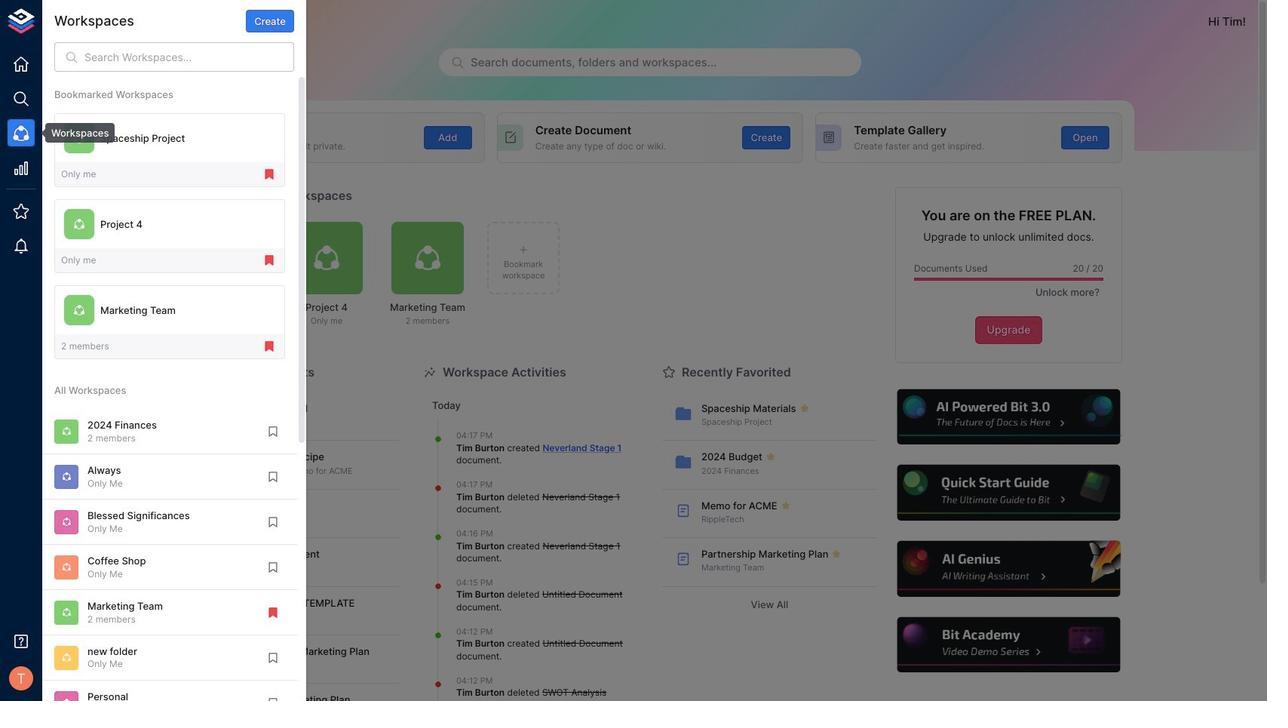 Task type: locate. For each thing, give the bounding box(es) containing it.
0 vertical spatial bookmark image
[[266, 515, 280, 529]]

bookmark image
[[266, 515, 280, 529], [266, 696, 280, 701]]

3 help image from the top
[[896, 539, 1123, 599]]

2 help image from the top
[[896, 463, 1123, 523]]

remove bookmark image
[[263, 254, 276, 267], [263, 340, 276, 353], [266, 606, 280, 619]]

remove bookmark image
[[263, 168, 276, 181]]

2 bookmark image from the top
[[266, 696, 280, 701]]

tooltip
[[35, 123, 115, 143]]

Search Workspaces... text field
[[85, 42, 294, 72]]

bookmark image
[[266, 425, 280, 438], [266, 470, 280, 484], [266, 561, 280, 574], [266, 651, 280, 665]]

1 bookmark image from the top
[[266, 515, 280, 529]]

help image
[[896, 387, 1123, 447], [896, 463, 1123, 523], [896, 539, 1123, 599], [896, 615, 1123, 675]]

2 bookmark image from the top
[[266, 470, 280, 484]]

1 vertical spatial bookmark image
[[266, 696, 280, 701]]



Task type: describe. For each thing, give the bounding box(es) containing it.
4 help image from the top
[[896, 615, 1123, 675]]

0 vertical spatial remove bookmark image
[[263, 254, 276, 267]]

1 bookmark image from the top
[[266, 425, 280, 438]]

1 help image from the top
[[896, 387, 1123, 447]]

2 vertical spatial remove bookmark image
[[266, 606, 280, 619]]

1 vertical spatial remove bookmark image
[[263, 340, 276, 353]]

4 bookmark image from the top
[[266, 651, 280, 665]]

3 bookmark image from the top
[[266, 561, 280, 574]]



Task type: vqa. For each thing, say whether or not it's contained in the screenshot.
Bookmark image
yes



